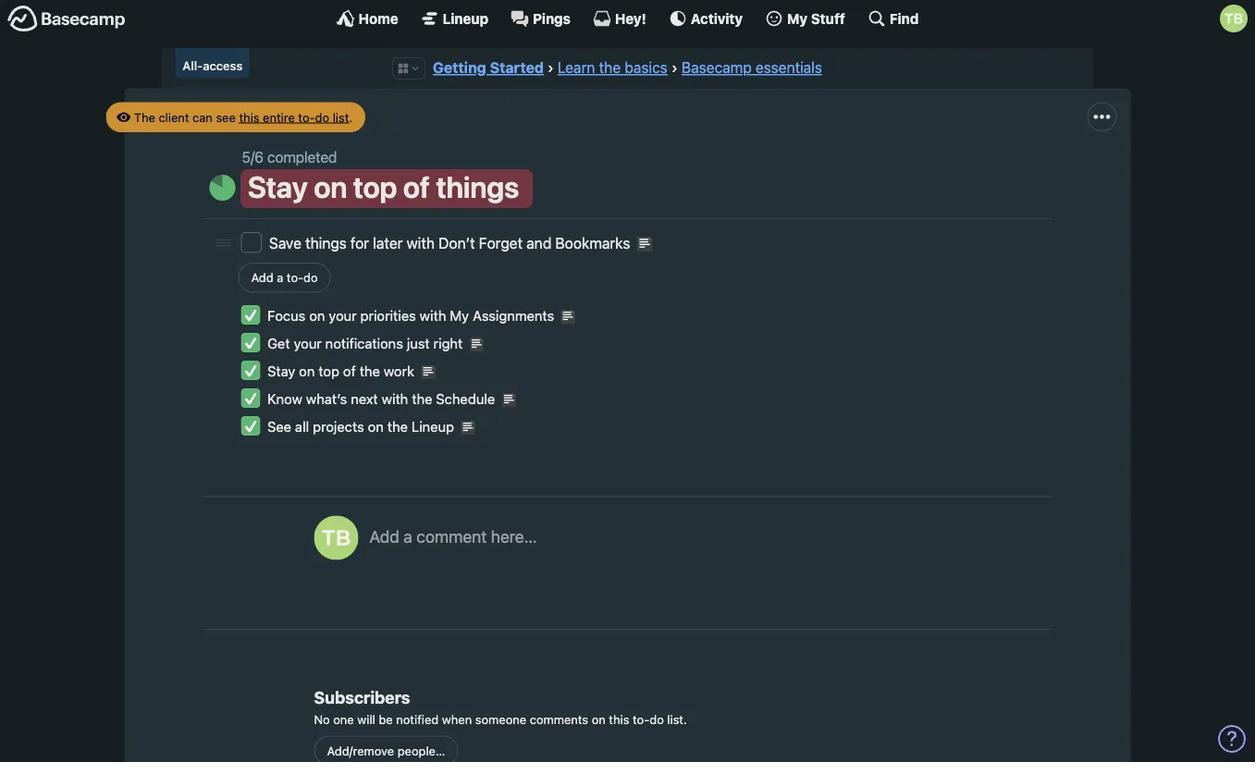 Task type: locate. For each thing, give the bounding box(es) containing it.
my up right
[[450, 308, 469, 324]]

getting started link
[[433, 59, 544, 76]]

stay on top of things
[[248, 169, 519, 204]]

your
[[329, 308, 357, 324], [294, 336, 322, 352]]

1 vertical spatial with
[[420, 308, 446, 324]]

tim burton image
[[314, 516, 358, 560]]

0 vertical spatial top
[[353, 169, 397, 204]]

1 horizontal spatial a
[[404, 526, 412, 546]]

the down the 'get your notifications just right' link
[[360, 363, 380, 379]]

0 vertical spatial my
[[787, 10, 808, 26]]

with down work
[[382, 391, 408, 407]]

top
[[353, 169, 397, 204], [318, 363, 339, 379]]

on down completed
[[314, 169, 347, 204]]

1 vertical spatial stay
[[267, 363, 295, 379]]

the inside breadcrumb element
[[599, 59, 621, 76]]

focus on your priorities with my assignments link
[[267, 308, 558, 324]]

priorities
[[360, 308, 416, 324]]

tim burton image
[[1220, 5, 1248, 32]]

do up focus
[[303, 271, 318, 284]]

1 horizontal spatial things
[[436, 169, 519, 204]]

top for the
[[318, 363, 339, 379]]

home
[[359, 10, 398, 26]]

0 vertical spatial add
[[251, 271, 273, 284]]

with up the just
[[420, 308, 446, 324]]

my left stuff
[[787, 10, 808, 26]]

on for focus on your priorities with my assignments
[[309, 308, 325, 324]]

all-access
[[182, 58, 243, 72]]

0 vertical spatial with
[[407, 234, 435, 252]]

1 vertical spatial do
[[303, 271, 318, 284]]

things
[[436, 169, 519, 204], [305, 234, 347, 252]]

stuff
[[811, 10, 845, 26]]

0 horizontal spatial top
[[318, 363, 339, 379]]

1 vertical spatial my
[[450, 308, 469, 324]]

top up what's
[[318, 363, 339, 379]]

add for add a comment here…
[[370, 526, 399, 546]]

1 vertical spatial add
[[370, 526, 399, 546]]

my
[[787, 10, 808, 26], [450, 308, 469, 324]]

lineup inside main element
[[443, 10, 488, 26]]

0 vertical spatial a
[[277, 271, 283, 284]]

next
[[351, 391, 378, 407]]

stay for stay on top of the work
[[267, 363, 295, 379]]

client
[[159, 110, 189, 124]]

all-access element
[[175, 48, 250, 78]]

get your notifications just right link
[[267, 336, 466, 352]]

2 vertical spatial to-
[[633, 712, 650, 726]]

1 vertical spatial top
[[318, 363, 339, 379]]

all
[[295, 419, 309, 435]]

top up later
[[353, 169, 397, 204]]

see all projects on the lineup
[[267, 419, 458, 435]]

1 horizontal spatial ›
[[671, 59, 678, 76]]

basics
[[625, 59, 668, 76]]

your up notifications
[[329, 308, 357, 324]]

› right basics
[[671, 59, 678, 76]]

a inside "button"
[[404, 526, 412, 546]]

1 vertical spatial of
[[343, 363, 356, 379]]

lineup down schedule in the left of the page
[[412, 419, 454, 435]]

on up what's
[[299, 363, 315, 379]]

the down know what's next with the schedule
[[387, 419, 408, 435]]

0 horizontal spatial this
[[239, 110, 259, 124]]

things up 'don't'
[[436, 169, 519, 204]]

› learn the basics › basecamp essentials
[[547, 59, 822, 76]]

bookmarks
[[555, 234, 630, 252]]

with right later
[[407, 234, 435, 252]]

do left list
[[315, 110, 329, 124]]

lineup
[[443, 10, 488, 26], [412, 419, 454, 435]]

on right focus
[[309, 308, 325, 324]]

add inside button
[[251, 271, 273, 284]]

the right learn
[[599, 59, 621, 76]]

one
[[333, 712, 354, 726]]

the down work
[[412, 391, 432, 407]]

here…
[[491, 526, 537, 546]]

the
[[134, 110, 155, 124]]

comment
[[417, 526, 487, 546]]

assignments
[[473, 308, 554, 324]]

1 horizontal spatial add
[[370, 526, 399, 546]]

with for later
[[407, 234, 435, 252]]

add right tim burton icon
[[370, 526, 399, 546]]

your right the get
[[294, 336, 322, 352]]

add inside "button"
[[370, 526, 399, 546]]

on inside subscribers no one will be notified when someone comments on this to-do list.
[[592, 712, 606, 726]]

1 vertical spatial a
[[404, 526, 412, 546]]

0 horizontal spatial your
[[294, 336, 322, 352]]

0 horizontal spatial my
[[450, 308, 469, 324]]

on for stay on top of things
[[314, 169, 347, 204]]

a inside button
[[277, 271, 283, 284]]

find
[[890, 10, 919, 26]]

pings button
[[511, 9, 571, 28]]

0 vertical spatial your
[[329, 308, 357, 324]]

this left list.
[[609, 712, 629, 726]]

do inside subscribers no one will be notified when someone comments on this to-do list.
[[650, 712, 664, 726]]

list
[[333, 110, 349, 124]]

1 horizontal spatial my
[[787, 10, 808, 26]]

2 › from the left
[[671, 59, 678, 76]]

add a to-do
[[251, 271, 318, 284]]

a down save in the left top of the page
[[277, 271, 283, 284]]

1 vertical spatial this
[[609, 712, 629, 726]]

1 vertical spatial things
[[305, 234, 347, 252]]

get your notifications just right
[[267, 336, 466, 352]]

1 vertical spatial to-
[[287, 271, 303, 284]]

activity link
[[669, 9, 743, 28]]

this
[[239, 110, 259, 124], [609, 712, 629, 726]]

my stuff
[[787, 10, 845, 26]]

of for the
[[343, 363, 356, 379]]

1 horizontal spatial of
[[403, 169, 430, 204]]

people…
[[398, 744, 445, 758]]

a left the "comment"
[[404, 526, 412, 546]]

with for priorities
[[420, 308, 446, 324]]

breadcrumb element
[[161, 48, 1094, 88]]

0 vertical spatial this
[[239, 110, 259, 124]]

this inside subscribers no one will be notified when someone comments on this to-do list.
[[609, 712, 629, 726]]

a
[[277, 271, 283, 284], [404, 526, 412, 546]]

stay down 5/6 completed
[[248, 169, 308, 204]]

my inside popup button
[[787, 10, 808, 26]]

to-
[[298, 110, 315, 124], [287, 271, 303, 284], [633, 712, 650, 726]]

0 vertical spatial of
[[403, 169, 430, 204]]

0 horizontal spatial a
[[277, 271, 283, 284]]

know
[[267, 391, 302, 407]]

completed
[[267, 148, 337, 166]]

of
[[403, 169, 430, 204], [343, 363, 356, 379]]

forget
[[479, 234, 523, 252]]

stay
[[248, 169, 308, 204], [267, 363, 295, 379]]

› left learn
[[547, 59, 554, 76]]

0 horizontal spatial of
[[343, 363, 356, 379]]

to- left list.
[[633, 712, 650, 726]]

do
[[315, 110, 329, 124], [303, 271, 318, 284], [650, 712, 664, 726]]

this right see
[[239, 110, 259, 124]]

0 vertical spatial things
[[436, 169, 519, 204]]

0 vertical spatial stay
[[248, 169, 308, 204]]

save things for later with don't forget and bookmarks
[[269, 234, 634, 252]]

right
[[433, 336, 463, 352]]

do left list.
[[650, 712, 664, 726]]

the for lineup
[[387, 419, 408, 435]]

of up save things for later with don't forget and bookmarks
[[403, 169, 430, 204]]

0 vertical spatial lineup
[[443, 10, 488, 26]]

to- down save in the left top of the page
[[287, 271, 303, 284]]

work
[[384, 363, 414, 379]]

stay for stay on top of things
[[248, 169, 308, 204]]

of down notifications
[[343, 363, 356, 379]]

things left for at the left top
[[305, 234, 347, 252]]

on right comments
[[592, 712, 606, 726]]

0 horizontal spatial ›
[[547, 59, 554, 76]]

notifications
[[325, 336, 403, 352]]

know what's next with the schedule link
[[267, 391, 499, 407]]

add for add a to-do
[[251, 271, 273, 284]]

hey!
[[615, 10, 646, 26]]

to- right entire
[[298, 110, 315, 124]]

for
[[351, 234, 369, 252]]

main element
[[0, 0, 1255, 36]]

add
[[251, 271, 273, 284], [370, 526, 399, 546]]

lineup up getting
[[443, 10, 488, 26]]

know what's next with the schedule
[[267, 391, 499, 407]]

notified
[[396, 712, 439, 726]]

1 vertical spatial your
[[294, 336, 322, 352]]

2 vertical spatial do
[[650, 712, 664, 726]]

stay down the get
[[267, 363, 295, 379]]

0 horizontal spatial add
[[251, 271, 273, 284]]

.
[[349, 110, 353, 124]]

projects
[[313, 419, 364, 435]]

1 horizontal spatial top
[[353, 169, 397, 204]]

0 vertical spatial to-
[[298, 110, 315, 124]]

stay on top of the work
[[267, 363, 418, 379]]

add down save in the left top of the page
[[251, 271, 273, 284]]

1 horizontal spatial this
[[609, 712, 629, 726]]



Task type: describe. For each thing, give the bounding box(es) containing it.
access
[[203, 58, 243, 72]]

to- inside subscribers no one will be notified when someone comments on this to-do list.
[[633, 712, 650, 726]]

pings
[[533, 10, 571, 26]]

learn
[[558, 59, 595, 76]]

someone
[[475, 712, 526, 726]]

add/remove
[[327, 744, 394, 758]]

to- inside add a to-do button
[[287, 271, 303, 284]]

add a comment here… button
[[370, 516, 1034, 599]]

add a comment here…
[[370, 526, 537, 546]]

don't
[[439, 234, 475, 252]]

focus on your priorities with my assignments
[[267, 308, 558, 324]]

a for to-
[[277, 271, 283, 284]]

can
[[192, 110, 213, 124]]

this entire to-do list link
[[239, 110, 349, 124]]

see
[[267, 419, 291, 435]]

when
[[442, 712, 472, 726]]

save
[[269, 234, 301, 252]]

list.
[[667, 712, 687, 726]]

and
[[527, 234, 552, 252]]

2 vertical spatial with
[[382, 391, 408, 407]]

see all projects on the lineup link
[[267, 419, 458, 435]]

5/6
[[242, 148, 264, 166]]

0 horizontal spatial things
[[305, 234, 347, 252]]

my stuff button
[[765, 9, 845, 28]]

1 vertical spatial lineup
[[412, 419, 454, 435]]

lineup link
[[421, 9, 488, 28]]

get
[[267, 336, 290, 352]]

switch accounts image
[[7, 5, 126, 33]]

the for work
[[360, 363, 380, 379]]

will
[[357, 712, 375, 726]]

later
[[373, 234, 403, 252]]

subscribers
[[314, 688, 410, 708]]

the client can see this entire to-do list .
[[134, 110, 353, 124]]

getting started
[[433, 59, 544, 76]]

1 › from the left
[[547, 59, 554, 76]]

add a to-do button
[[238, 263, 331, 293]]

stay on top of the work link
[[267, 363, 418, 379]]

basecamp essentials link
[[682, 59, 822, 76]]

see
[[216, 110, 236, 124]]

hey! button
[[593, 9, 646, 28]]

5/6 completed
[[242, 148, 337, 166]]

subscribers no one will be notified when someone comments on this to-do list.
[[314, 688, 687, 726]]

entire
[[263, 110, 295, 124]]

activity
[[691, 10, 743, 26]]

comments
[[530, 712, 588, 726]]

of for things
[[403, 169, 430, 204]]

no
[[314, 712, 330, 726]]

a for comment
[[404, 526, 412, 546]]

all-
[[182, 58, 203, 72]]

add/remove people… link
[[314, 736, 458, 762]]

1 horizontal spatial your
[[329, 308, 357, 324]]

just
[[407, 336, 430, 352]]

0 vertical spatial do
[[315, 110, 329, 124]]

do inside button
[[303, 271, 318, 284]]

home link
[[336, 9, 398, 28]]

what's
[[306, 391, 347, 407]]

focus
[[267, 308, 305, 324]]

be
[[379, 712, 393, 726]]

find button
[[867, 9, 919, 28]]

save things for later with don't forget and bookmarks link
[[269, 234, 634, 252]]

schedule
[[436, 391, 495, 407]]

essentials
[[756, 59, 822, 76]]

add/remove people…
[[327, 744, 445, 758]]

top for things
[[353, 169, 397, 204]]

basecamp
[[682, 59, 752, 76]]

learn the basics link
[[558, 59, 668, 76]]

5/6 completed link
[[242, 148, 337, 166]]

started
[[490, 59, 544, 76]]

the for schedule
[[412, 391, 432, 407]]

getting
[[433, 59, 486, 76]]

on for stay on top of the work
[[299, 363, 315, 379]]

on down the know what's next with the schedule link in the left of the page
[[368, 419, 384, 435]]

stay on top of things link
[[248, 169, 519, 204]]



Task type: vqa. For each thing, say whether or not it's contained in the screenshot.
topmost Stay
yes



